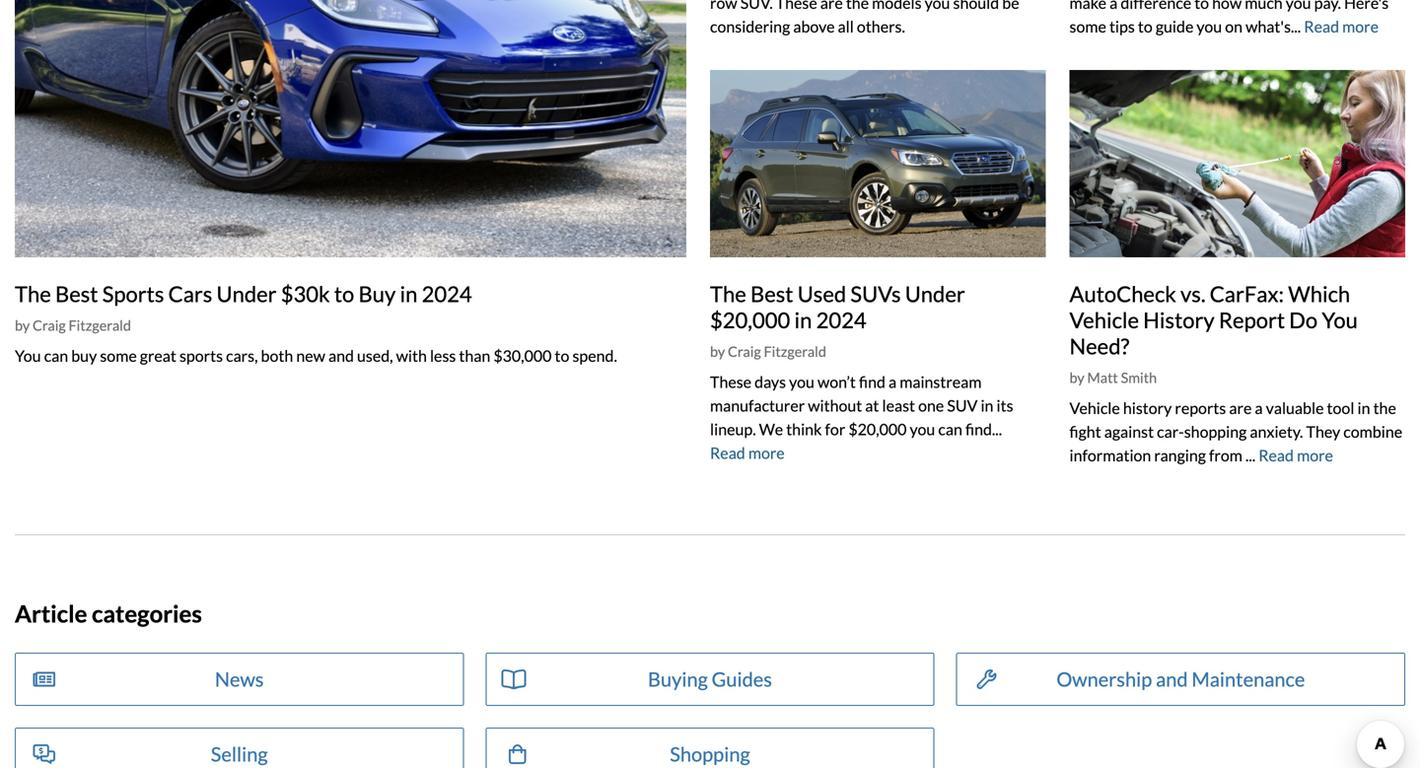 Task type: describe. For each thing, give the bounding box(es) containing it.
$30k
[[281, 281, 330, 307]]

suv
[[947, 396, 978, 415]]

matt
[[1088, 369, 1118, 386]]

sports
[[102, 281, 164, 307]]

craig for the best sports cars under $30k to buy in 2024
[[33, 317, 66, 334]]

find
[[859, 372, 886, 392]]

suvs
[[851, 281, 901, 307]]

history
[[1123, 399, 1172, 418]]

car-
[[1157, 422, 1184, 441]]

the best sports cars under $30k to buy in 2024
[[15, 281, 472, 307]]

from
[[1209, 446, 1243, 465]]

by for the best sports cars under $30k to buy in 2024
[[15, 317, 30, 334]]

2 horizontal spatial more
[[1343, 17, 1379, 36]]

sports
[[180, 346, 223, 366]]

mainstream
[[900, 372, 982, 392]]

a inside vehicle history reports are a valuable tool in the fight against car-shopping anxiety. they combine information ranging from ...
[[1255, 399, 1263, 418]]

its
[[997, 396, 1014, 415]]

vehicle inside autocheck vs. carfax: which vehicle history report do you need?
[[1070, 307, 1139, 333]]

tool
[[1327, 399, 1355, 418]]

buying guides
[[648, 668, 772, 691]]

valuable
[[1266, 399, 1324, 418]]

smith
[[1121, 369, 1157, 386]]

think
[[786, 420, 822, 439]]

in inside the best used suvs under $20,000 in 2024
[[795, 307, 812, 333]]

maintenance
[[1192, 668, 1305, 691]]

article
[[15, 600, 87, 628]]

shopping link
[[486, 728, 935, 768]]

0 horizontal spatial and
[[328, 346, 354, 366]]

0 horizontal spatial you
[[789, 372, 815, 392]]

ownership and maintenance link
[[957, 653, 1406, 706]]

least
[[882, 396, 915, 415]]

which
[[1289, 281, 1351, 307]]

days
[[755, 372, 786, 392]]

vehicle history reports are a valuable tool in the fight against car-shopping anxiety. they combine information ranging from ...
[[1070, 399, 1403, 465]]

buying guides link
[[486, 653, 935, 706]]

comments alt dollar image
[[33, 745, 55, 764]]

guides
[[712, 668, 772, 691]]

by craig fitzgerald for sports
[[15, 317, 131, 334]]

the best used suvs under $20,000 in 2024
[[710, 281, 965, 333]]

1 vertical spatial you
[[15, 346, 41, 366]]

at
[[865, 396, 879, 415]]

autocheck
[[1070, 281, 1177, 307]]

news link
[[15, 653, 464, 706]]

one
[[918, 396, 944, 415]]

news
[[215, 668, 264, 691]]

by for the best used suvs under $20,000 in 2024
[[710, 343, 725, 360]]

fitzgerald for sports
[[69, 317, 131, 334]]

for
[[825, 420, 846, 439]]

selling link
[[15, 728, 464, 768]]

read more link for autocheck vs. carfax: which vehicle history report do you need?
[[1259, 446, 1334, 465]]

anxiety.
[[1250, 422, 1304, 441]]

do
[[1290, 307, 1318, 333]]

read more link for the best used suvs under $20,000 in 2024
[[710, 443, 785, 463]]

report
[[1219, 307, 1285, 333]]

information
[[1070, 446, 1152, 465]]

are
[[1230, 399, 1252, 418]]

under for cars
[[217, 281, 277, 307]]

buying
[[648, 668, 708, 691]]

$30,000
[[494, 346, 552, 366]]

ranging
[[1155, 446, 1206, 465]]

fitzgerald for used
[[764, 343, 827, 360]]

autocheck vs. carfax: which vehicle history report do you need? link
[[1070, 281, 1358, 359]]

spend.
[[573, 346, 617, 366]]

the best sports cars under $30k to buy in 2024 image
[[15, 0, 687, 258]]

0 vertical spatial read more
[[1304, 17, 1379, 36]]

0 horizontal spatial 2024
[[422, 281, 472, 307]]

$20,000 inside the best used suvs under $20,000 in 2024
[[710, 307, 790, 333]]

a inside these days you won't find a mainstream manufacturer without at least one suv in its lineup. we think for $20,000 you can find... read more
[[889, 372, 897, 392]]

cars
[[168, 281, 212, 307]]

in inside these days you won't find a mainstream manufacturer without at least one suv in its lineup. we think for $20,000 you can find... read more
[[981, 396, 994, 415]]

shopping
[[670, 743, 750, 766]]

autocheck vs. carfax: which vehicle history report do you need? image
[[1070, 70, 1406, 258]]

0 vertical spatial can
[[44, 346, 68, 366]]

1 horizontal spatial you
[[910, 420, 935, 439]]

2 horizontal spatial read
[[1304, 17, 1340, 36]]

2024 inside the best used suvs under $20,000 in 2024
[[816, 307, 867, 333]]

both
[[261, 346, 293, 366]]

cars,
[[226, 346, 258, 366]]

1 vertical spatial to
[[555, 346, 570, 366]]

great
[[140, 346, 176, 366]]

by for autocheck vs. carfax: which vehicle history report do you need?
[[1070, 369, 1085, 386]]

best for sports
[[55, 281, 98, 307]]

they
[[1307, 422, 1341, 441]]

book open image
[[501, 670, 526, 689]]

find...
[[966, 420, 1002, 439]]

without
[[808, 396, 862, 415]]

and inside 'ownership and maintenance' link
[[1156, 668, 1188, 691]]

1 horizontal spatial read
[[1259, 446, 1294, 465]]

by craig fitzgerald for used
[[710, 343, 827, 360]]



Task type: vqa. For each thing, say whether or not it's contained in the screenshot.
3,726
no



Task type: locate. For each thing, give the bounding box(es) containing it.
0 horizontal spatial by craig fitzgerald
[[15, 317, 131, 334]]

vs.
[[1181, 281, 1206, 307]]

1 horizontal spatial craig
[[728, 343, 761, 360]]

the best used suvs under $20,000 in 2024 image
[[710, 70, 1046, 258]]

vehicle up the need?
[[1070, 307, 1139, 333]]

0 horizontal spatial under
[[217, 281, 277, 307]]

by
[[15, 317, 30, 334], [710, 343, 725, 360], [1070, 369, 1085, 386]]

article categories
[[15, 600, 202, 628]]

more
[[1343, 17, 1379, 36], [749, 443, 785, 463], [1297, 446, 1334, 465]]

1 horizontal spatial can
[[938, 420, 963, 439]]

to
[[334, 281, 354, 307], [555, 346, 570, 366]]

fitzgerald
[[69, 317, 131, 334], [764, 343, 827, 360]]

1 horizontal spatial by
[[710, 343, 725, 360]]

the for the best used suvs under $20,000 in 2024
[[710, 281, 746, 307]]

0 horizontal spatial craig
[[33, 317, 66, 334]]

some
[[100, 346, 137, 366]]

to left spend.
[[555, 346, 570, 366]]

buy
[[359, 281, 396, 307]]

1 vertical spatial $20,000
[[849, 420, 907, 439]]

read more
[[1304, 17, 1379, 36], [1259, 446, 1334, 465]]

in down used
[[795, 307, 812, 333]]

1 vertical spatial can
[[938, 420, 963, 439]]

2 horizontal spatial by
[[1070, 369, 1085, 386]]

need?
[[1070, 333, 1130, 359]]

carfax:
[[1210, 281, 1284, 307]]

the
[[15, 281, 51, 307], [710, 281, 746, 307]]

can left buy
[[44, 346, 68, 366]]

1 vertical spatial you
[[910, 420, 935, 439]]

$20,000
[[710, 307, 790, 333], [849, 420, 907, 439]]

fitzgerald up days
[[764, 343, 827, 360]]

1 vertical spatial read more
[[1259, 446, 1334, 465]]

2 under from the left
[[905, 281, 965, 307]]

0 horizontal spatial fitzgerald
[[69, 317, 131, 334]]

you right days
[[789, 372, 815, 392]]

1 horizontal spatial by craig fitzgerald
[[710, 343, 827, 360]]

1 vertical spatial vehicle
[[1070, 399, 1120, 418]]

under inside the best used suvs under $20,000 in 2024
[[905, 281, 965, 307]]

with
[[396, 346, 427, 366]]

newspaper image
[[33, 670, 55, 689]]

craig
[[33, 317, 66, 334], [728, 343, 761, 360]]

can down suv
[[938, 420, 963, 439]]

1 horizontal spatial and
[[1156, 668, 1188, 691]]

best left used
[[751, 281, 794, 307]]

best inside the best used suvs under $20,000 in 2024
[[751, 281, 794, 307]]

1 vertical spatial by
[[710, 343, 725, 360]]

you can buy some great sports cars, both new and used, with less than $30,000 to spend.
[[15, 346, 617, 366]]

under
[[217, 281, 277, 307], [905, 281, 965, 307]]

$20,000 up these
[[710, 307, 790, 333]]

0 horizontal spatial a
[[889, 372, 897, 392]]

and right ownership
[[1156, 668, 1188, 691]]

2 the from the left
[[710, 281, 746, 307]]

0 horizontal spatial to
[[334, 281, 354, 307]]

0 vertical spatial you
[[1322, 307, 1358, 333]]

1 vehicle from the top
[[1070, 307, 1139, 333]]

a right find
[[889, 372, 897, 392]]

more inside these days you won't find a mainstream manufacturer without at least one suv in its lineup. we think for $20,000 you can find... read more
[[749, 443, 785, 463]]

under right suvs
[[905, 281, 965, 307]]

2 vertical spatial by
[[1070, 369, 1085, 386]]

0 horizontal spatial $20,000
[[710, 307, 790, 333]]

1 horizontal spatial under
[[905, 281, 965, 307]]

combine
[[1344, 422, 1403, 441]]

craig for the best used suvs under $20,000 in 2024
[[728, 343, 761, 360]]

you down one
[[910, 420, 935, 439]]

a
[[889, 372, 897, 392], [1255, 399, 1263, 418]]

can
[[44, 346, 68, 366], [938, 420, 963, 439]]

0 vertical spatial by craig fitzgerald
[[15, 317, 131, 334]]

1 horizontal spatial to
[[555, 346, 570, 366]]

we
[[759, 420, 783, 439]]

0 horizontal spatial by
[[15, 317, 30, 334]]

in left the
[[1358, 399, 1371, 418]]

0 vertical spatial by
[[15, 317, 30, 334]]

these days you won't find a mainstream manufacturer without at least one suv in its lineup. we think for $20,000 you can find... read more
[[710, 372, 1014, 463]]

in right buy
[[400, 281, 418, 307]]

1 the from the left
[[15, 281, 51, 307]]

buy
[[71, 346, 97, 366]]

1 horizontal spatial 2024
[[816, 307, 867, 333]]

you left buy
[[15, 346, 41, 366]]

selling
[[211, 743, 268, 766]]

the inside the best used suvs under $20,000 in 2024
[[710, 281, 746, 307]]

1 horizontal spatial you
[[1322, 307, 1358, 333]]

fitzgerald up buy
[[69, 317, 131, 334]]

2 best from the left
[[751, 281, 794, 307]]

wrench image
[[977, 670, 997, 689]]

new
[[296, 346, 325, 366]]

vehicle inside vehicle history reports are a valuable tool in the fight against car-shopping anxiety. they combine information ranging from ...
[[1070, 399, 1120, 418]]

0 horizontal spatial the
[[15, 281, 51, 307]]

less
[[430, 346, 456, 366]]

$20,000 down at
[[849, 420, 907, 439]]

1 vertical spatial and
[[1156, 668, 1188, 691]]

against
[[1105, 422, 1154, 441]]

you down which
[[1322, 307, 1358, 333]]

vehicle
[[1070, 307, 1139, 333], [1070, 399, 1120, 418]]

these
[[710, 372, 752, 392]]

the best sports cars under $30k to buy in 2024 link
[[15, 281, 472, 307]]

1 horizontal spatial a
[[1255, 399, 1263, 418]]

0 vertical spatial vehicle
[[1070, 307, 1139, 333]]

autocheck vs. carfax: which vehicle history report do you need?
[[1070, 281, 1358, 359]]

you
[[1322, 307, 1358, 333], [15, 346, 41, 366]]

won't
[[818, 372, 856, 392]]

the best used suvs under $20,000 in 2024 link
[[710, 281, 965, 333]]

1 horizontal spatial more
[[1297, 446, 1334, 465]]

1 horizontal spatial fitzgerald
[[764, 343, 827, 360]]

0 vertical spatial $20,000
[[710, 307, 790, 333]]

0 horizontal spatial more
[[749, 443, 785, 463]]

to left buy
[[334, 281, 354, 307]]

2024 down used
[[816, 307, 867, 333]]

shopping
[[1184, 422, 1247, 441]]

reports
[[1175, 399, 1226, 418]]

best
[[55, 281, 98, 307], [751, 281, 794, 307]]

2 vehicle from the top
[[1070, 399, 1120, 418]]

vehicle up fight
[[1070, 399, 1120, 418]]

used,
[[357, 346, 393, 366]]

1 horizontal spatial best
[[751, 281, 794, 307]]

2024 up the less
[[422, 281, 472, 307]]

$20,000 inside these days you won't find a mainstream manufacturer without at least one suv in its lineup. we think for $20,000 you can find... read more
[[849, 420, 907, 439]]

history
[[1144, 307, 1215, 333]]

1 best from the left
[[55, 281, 98, 307]]

ownership and maintenance
[[1057, 668, 1305, 691]]

than
[[459, 346, 491, 366]]

0 horizontal spatial best
[[55, 281, 98, 307]]

under right cars
[[217, 281, 277, 307]]

in
[[400, 281, 418, 307], [795, 307, 812, 333], [981, 396, 994, 415], [1358, 399, 1371, 418]]

0 vertical spatial you
[[789, 372, 815, 392]]

1 horizontal spatial $20,000
[[849, 420, 907, 439]]

shopping bag image
[[509, 745, 526, 764]]

0 vertical spatial fitzgerald
[[69, 317, 131, 334]]

1 horizontal spatial the
[[710, 281, 746, 307]]

1 vertical spatial craig
[[728, 343, 761, 360]]

1 vertical spatial a
[[1255, 399, 1263, 418]]

ownership
[[1057, 668, 1152, 691]]

0 vertical spatial and
[[328, 346, 354, 366]]

best for used
[[751, 281, 794, 307]]

0 horizontal spatial can
[[44, 346, 68, 366]]

by craig fitzgerald up buy
[[15, 317, 131, 334]]

best left sports
[[55, 281, 98, 307]]

the
[[1374, 399, 1397, 418]]

...
[[1246, 446, 1256, 465]]

under for suvs
[[905, 281, 965, 307]]

1 vertical spatial by craig fitzgerald
[[710, 343, 827, 360]]

lineup.
[[710, 420, 756, 439]]

fight
[[1070, 422, 1102, 441]]

the for the best sports cars under $30k to buy in 2024
[[15, 281, 51, 307]]

a right 'are'
[[1255, 399, 1263, 418]]

0 horizontal spatial read
[[710, 443, 746, 463]]

0 vertical spatial craig
[[33, 317, 66, 334]]

by craig fitzgerald
[[15, 317, 131, 334], [710, 343, 827, 360]]

in left its
[[981, 396, 994, 415]]

you inside autocheck vs. carfax: which vehicle history report do you need?
[[1322, 307, 1358, 333]]

and right new
[[328, 346, 354, 366]]

1 vertical spatial fitzgerald
[[764, 343, 827, 360]]

0 vertical spatial to
[[334, 281, 354, 307]]

0 vertical spatial a
[[889, 372, 897, 392]]

by craig fitzgerald up days
[[710, 343, 827, 360]]

by matt smith
[[1070, 369, 1157, 386]]

1 under from the left
[[217, 281, 277, 307]]

manufacturer
[[710, 396, 805, 415]]

and
[[328, 346, 354, 366], [1156, 668, 1188, 691]]

0 horizontal spatial you
[[15, 346, 41, 366]]

in inside vehicle history reports are a valuable tool in the fight against car-shopping anxiety. they combine information ranging from ...
[[1358, 399, 1371, 418]]

read inside these days you won't find a mainstream manufacturer without at least one suv in its lineup. we think for $20,000 you can find... read more
[[710, 443, 746, 463]]

categories
[[92, 600, 202, 628]]

you
[[789, 372, 815, 392], [910, 420, 935, 439]]

can inside these days you won't find a mainstream manufacturer without at least one suv in its lineup. we think for $20,000 you can find... read more
[[938, 420, 963, 439]]

used
[[798, 281, 847, 307]]



